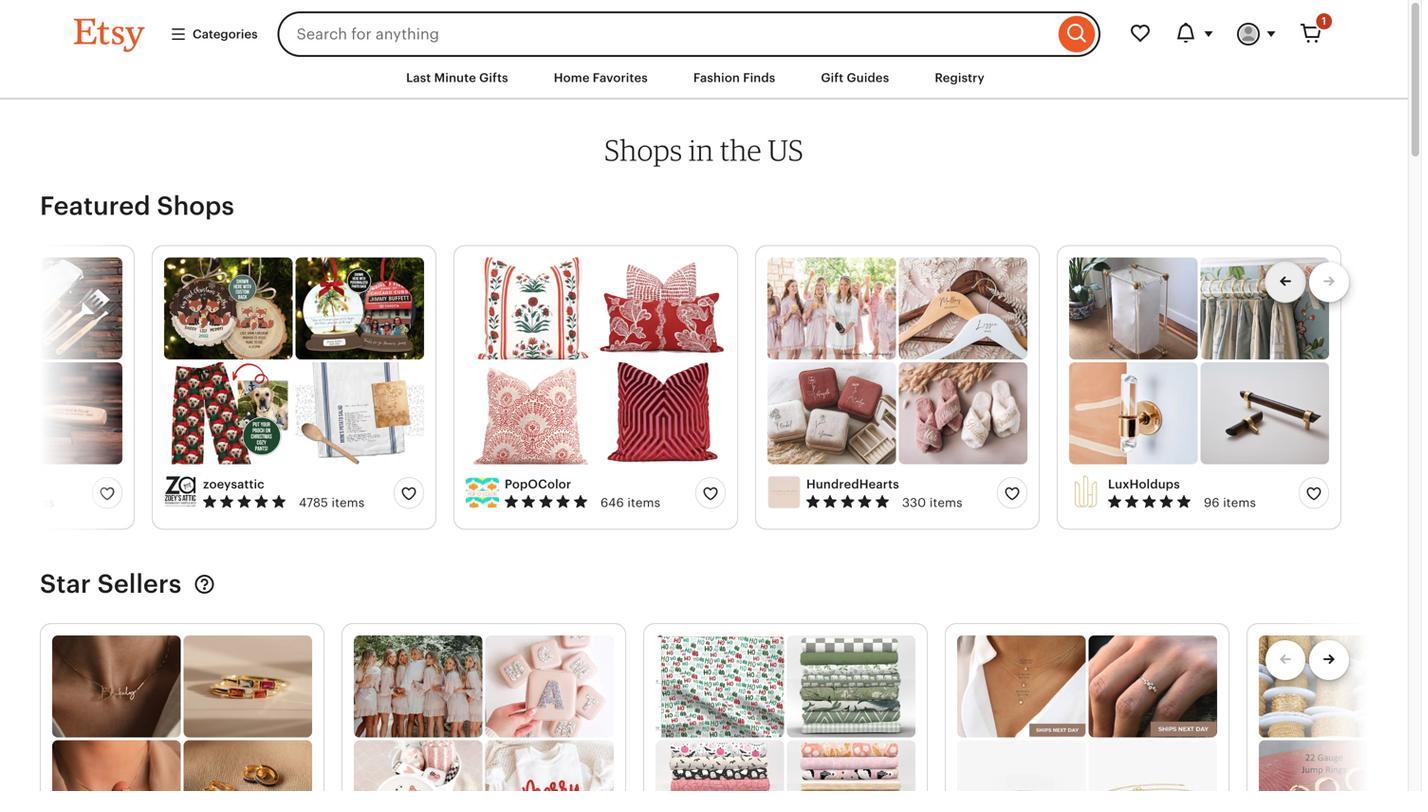 Task type: describe. For each thing, give the bounding box(es) containing it.
merry christmas gift box for friends - holiday gift box for her - christmas gift set - personalized holiday gift box - send gift (eb3250orn) image
[[354, 741, 482, 791]]

menu bar containing last minute gifts
[[40, 57, 1368, 100]]

guides
[[847, 71, 889, 85]]

sister parish  red appleton decorative pillow cover  18x18, 20x20, 22x22, eurosham or lumbar, image
[[466, 362, 594, 465]]

halloween cotton fat quarters - pastel pink skulls ghost pumpkins seasonal petal signature cotton mix & match fat quarters by spoonflower image
[[787, 741, 916, 791]]

favorites
[[593, 71, 648, 85]]

decorative pillow cover schumacher fuchsia vanderbilt velvet, 18" 20", 22", 24", 26" or lumbar pillow throw pillow chevron red pink velvet image
[[597, 362, 726, 465]]

4785 items
[[299, 496, 365, 510]]

opal inlay huggie earrings by caitlyn minimalist • fire opal hoop earrings • dainty blue & green gemstone earrings • gift for her • er212 image
[[184, 741, 312, 791]]

finds
[[743, 71, 776, 85]]

sellers
[[97, 569, 182, 599]]

star
[[40, 569, 91, 599]]

330 items
[[902, 496, 963, 510]]

zoeysattic
[[203, 477, 265, 492]]

1 horizontal spatial shops
[[604, 133, 683, 168]]

custom bridesmaid hangers | personalized hangers for wedding dress |custom name engraved wooden hanger | wedding gifts | bridesmaid proposal image
[[899, 257, 1028, 360]]

fluffy bride bridesmaid slippers | bachelorette party | bridesmaid gifts proposal | bridal shower | bridal party gift | gift for her image
[[899, 362, 1028, 465]]

last minute gifts link
[[392, 61, 523, 95]]

personalized name necklace by caitlynminimalist • gold name necklace with box chain • perfect gift for her • personalized gift • nm81f91 image
[[52, 636, 181, 738]]

none search field inside the categories banner
[[278, 11, 1101, 57]]

duo baguette birthstone ring by caitlyn minimalist • adjustable personalized gemstone ring • best friend gift • anniversary gift • rm87 image
[[184, 636, 312, 738]]

961
[[0, 496, 18, 510]]

monogrammed jewelry box - personalized gift for bridesmaids - bridesmaid proposal gift ideas - travel jewelry case birthday gift (eb3465sqm) image
[[485, 636, 614, 738]]

diamond eternity ring/ diamond eternity wedding band/ 14k gold thin diamond wedding band/ micro pave thin diamond eternity band in 14k gold image
[[957, 741, 1086, 791]]

registry link
[[921, 61, 999, 95]]

first christmas together daddy mommy baby woodland fox wood slice ornament mwo22-005-w image
[[164, 257, 293, 360]]

buy 1 get 1 free deal personalized grill master 4-pc grill utensil set image
[[0, 257, 122, 360]]

items for 330 items
[[930, 496, 963, 510]]

1 vertical spatial shops
[[157, 191, 234, 220]]

embossed merry sweatshirt for christmas - women winter crewneck - holiday gift idea sweatshirt for her - women white crewneck (eb3453pfmry) image
[[485, 741, 614, 791]]

the
[[720, 133, 762, 168]]

red royal poppy stripe pillow decorative pillow cover  18x18, 20x20, 22x22, 26 or lumbar schumacher marie-anne oudejans red floral stripe image
[[466, 257, 594, 360]]

home
[[554, 71, 590, 85]]

dark smoke lucite and brass cabinet handles pulls by luxholdups, brass tapered angled drawer pulls knobs for modern art deco interior image
[[1201, 362, 1329, 465]]

1 link
[[1288, 11, 1334, 57]]



Task type: vqa. For each thing, say whether or not it's contained in the screenshot.
the 330 items at the bottom of the page
yes



Task type: locate. For each thing, give the bounding box(es) containing it.
0 vertical spatial shops
[[604, 133, 683, 168]]

minute
[[434, 71, 476, 85]]

items right 4785
[[332, 496, 365, 510]]

christmas santa fabric - ho ho ho by littlearrowdesign - cute holiday christmas santa claus green red text fabric by the yard by spoonflower image
[[656, 636, 784, 738]]

home favorites link
[[540, 61, 662, 95]]

categories
[[193, 27, 258, 41]]

in
[[689, 133, 714, 168]]

luxholdups
[[1108, 477, 1180, 492]]

fashion finds
[[693, 71, 776, 85]]

items for 646 items
[[627, 496, 660, 510]]

registry
[[935, 71, 985, 85]]

home favorites
[[554, 71, 648, 85]]

646 items
[[601, 496, 660, 510]]

categories button
[[156, 17, 272, 51]]

halloween cotton fat quarters - cute pink beige pastel seasonal collection petal signature cotton mix & match fat quarters by spoonflower image
[[656, 741, 784, 791]]

lucite laundry hamper w/ removable canvas bag, custom nursery laundry basket, lucite closet organization, housewarming gift first home image
[[1069, 257, 1198, 360]]

961 items link
[[0, 476, 81, 511]]

categories banner
[[40, 0, 1368, 57]]

dainty initial tag necklace by caitlyn minimalist • custom engraved letter pendant necklace in box chain • bridesmaid gifts • nm83bnif33 image
[[52, 741, 181, 791]]

jimmy buffett memorial custom snowglobe ornament some of it's magic ornament with optional personalized back message photo gift sglobe-005 image
[[296, 257, 424, 360]]

items for 96 items
[[1223, 496, 1256, 510]]

items
[[22, 496, 55, 510], [332, 496, 365, 510], [627, 496, 660, 510], [930, 496, 963, 510], [1223, 496, 1256, 510]]

646
[[601, 496, 624, 510]]

Search for anything text field
[[278, 11, 1054, 57]]

1.5 inch custom cut lucite curtain rod by luxholdups, satin or polished brass and lucite drapery rod, round curtain rods w/ brass hardware image
[[1201, 257, 1329, 360]]

items right 330
[[930, 496, 963, 510]]

96 items
[[1204, 496, 1256, 510]]

diamond bracelet with thin chain / trio diamond bracelet in 14k solid gold in bezel setting / diamond bezel bracelet / cyber monday image
[[1089, 741, 1217, 791]]

birth flower jewelry box | mom christmas gifts | bridesmaid proposal | travel jewelry case | wedding gifts for her | bridal shower gift image
[[768, 362, 896, 465]]

custom ruffle robe - bridesmaid wedding robes - matching bridal party robes - bridesmaid proposal gift - personalized bridal robe (eb3377p) image
[[354, 636, 482, 738]]

gift guides link
[[807, 61, 904, 95]]

1 items from the left
[[22, 496, 55, 510]]

shops in the us
[[604, 133, 804, 168]]

gold filled chain by the foot - usa made- wholesale chain, perfect for permanent jewelry -made in usa image
[[1259, 636, 1388, 738]]

1
[[1322, 15, 1326, 27]]

wood beer bottle opener image
[[0, 362, 122, 465]]

gift
[[821, 71, 844, 85]]

items for 4785 items
[[332, 496, 365, 510]]

0 horizontal spatial shops
[[157, 191, 234, 220]]

items right 961
[[22, 496, 55, 510]]

96
[[1204, 496, 1220, 510]]

featured
[[40, 191, 151, 220]]

None search field
[[278, 11, 1101, 57]]

featured shops
[[40, 191, 234, 220]]

items right 646
[[627, 496, 660, 510]]

us
[[768, 133, 804, 168]]

fashion
[[693, 71, 740, 85]]

last
[[406, 71, 431, 85]]

5 items from the left
[[1223, 496, 1256, 510]]

items right 96
[[1223, 496, 1256, 510]]

2 items from the left
[[332, 496, 365, 510]]

diamond solitaire necklace / diamond necklace / diamond bezel / dainty diamond necklace / birthday gift image
[[957, 636, 1086, 738]]

shops
[[604, 133, 683, 168], [157, 191, 234, 220]]

961 items
[[0, 496, 55, 510]]

star sellers
[[40, 569, 182, 599]]

gift guides
[[821, 71, 889, 85]]

popocolor
[[505, 477, 571, 492]]

usa gold filled jump ring 22ga open 22 gauge gf - 14/20 gold filled- usa made click and lock design- perfect for permanent jewelry jump ring image
[[1259, 741, 1388, 791]]

dog face christmas pajama pants funny add your dog's photo to these cute pajama pants personalized pet christmas image
[[164, 362, 293, 465]]

menu bar containing categories
[[0, 0, 1408, 100]]

silky chunky lace robe | personalized robes | custom gifts for girlfriend | satin robe | gifts for women | gifts for her | best friend gift image
[[768, 257, 896, 360]]

recipe tea towel handwritten recipe flour sack - favorite recipe in handwriting to a keepsake tea towel unique mother's day gift  mtt-003 image
[[296, 362, 424, 465]]

last minute gifts
[[406, 71, 508, 85]]

3 items from the left
[[627, 496, 660, 510]]

4 items from the left
[[930, 496, 963, 510]]

polished brass and lucite wall hooks for towels and robes, luxholdups lucite bathroom accessories, storage and organization luxury fixtures image
[[1069, 362, 1198, 465]]

menu bar
[[0, 0, 1408, 100], [40, 57, 1368, 100]]

sage green cotton fabric by the yard -  floral checkerboard coordinate collection petal signature cotton mix & match fabric by spoonflower image
[[787, 636, 916, 738]]

decorative pillow cover sister parish red sintra paisley pillow cover, made to order as square or lumbar pillow cover linen, christmas decor image
[[597, 257, 726, 360]]

4785
[[299, 496, 328, 510]]

cluster ring in 14k gold / diamond cluster ring / unique diamond stackable ring /  diamond wedding band/ next day shipping image
[[1089, 636, 1217, 738]]

hundredhearts
[[806, 477, 899, 492]]

330
[[902, 496, 926, 510]]

items for 961 items
[[22, 496, 55, 510]]

fashion finds link
[[679, 61, 790, 95]]

gifts
[[479, 71, 508, 85]]



